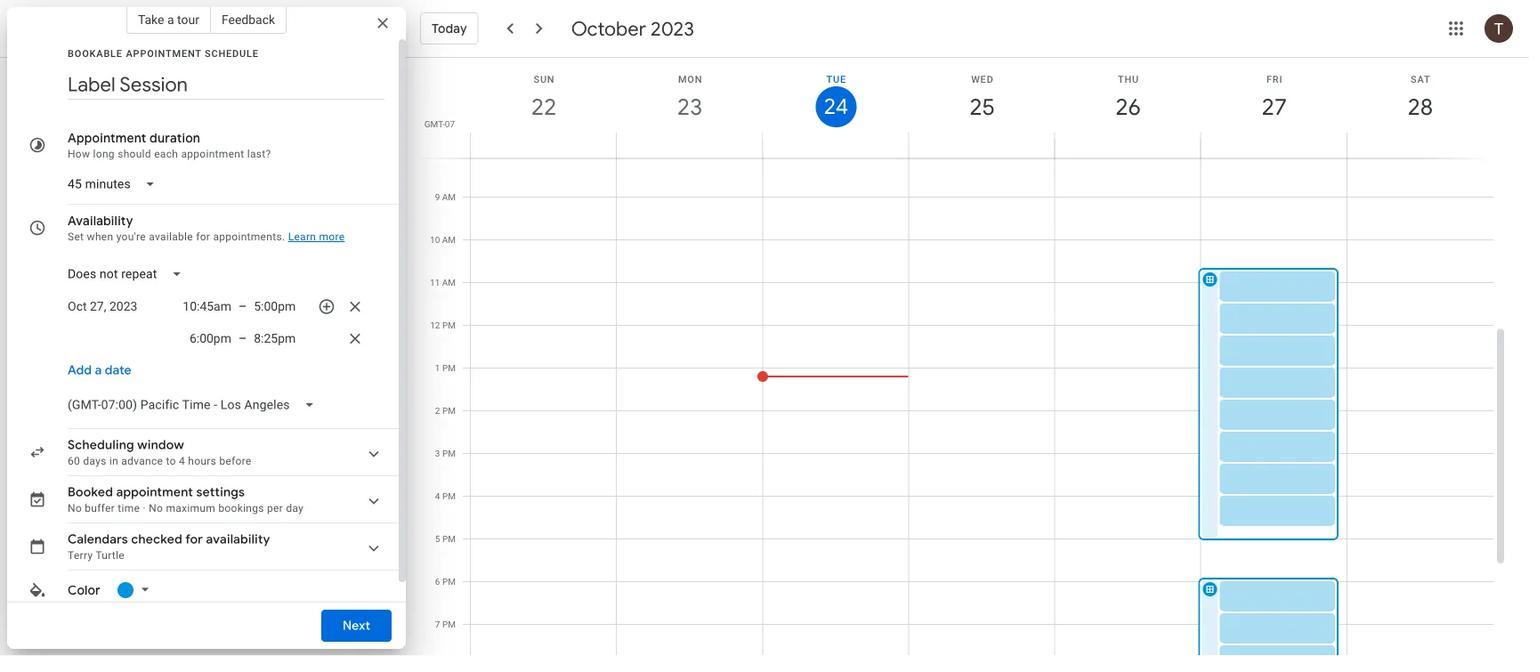 Task type: locate. For each thing, give the bounding box(es) containing it.
pm right 3
[[443, 448, 456, 459]]

before
[[219, 455, 252, 468]]

long
[[93, 148, 115, 160]]

wed 25
[[969, 73, 994, 122]]

am right '8'
[[442, 149, 456, 160]]

pm for 12 pm
[[443, 320, 456, 331]]

1 vertical spatial –
[[239, 331, 247, 346]]

pm right 12
[[443, 320, 456, 331]]

2 – from the top
[[239, 331, 247, 346]]

10 am
[[430, 235, 456, 245]]

am right 11
[[442, 277, 456, 288]]

0 vertical spatial for
[[196, 231, 210, 243]]

maximum
[[166, 502, 216, 515]]

1 horizontal spatial 4
[[435, 491, 440, 502]]

pm for 6 pm
[[443, 577, 456, 587]]

– left end time text field on the top of the page
[[239, 299, 247, 314]]

pm right 5
[[443, 534, 456, 545]]

sun 22
[[530, 73, 556, 122]]

am for 11 am
[[442, 277, 456, 288]]

0 vertical spatial start time text field
[[182, 296, 232, 317]]

End time text field
[[254, 296, 304, 317]]

for down maximum at the left of page
[[185, 532, 203, 548]]

2 pm from the top
[[443, 363, 456, 374]]

appointments.
[[213, 231, 285, 243]]

pm
[[443, 320, 456, 331], [443, 363, 456, 374], [443, 406, 456, 416], [443, 448, 456, 459], [443, 491, 456, 502], [443, 534, 456, 545], [443, 577, 456, 587], [443, 619, 456, 630]]

you're
[[116, 231, 146, 243]]

– for end time text box
[[239, 331, 247, 346]]

grid
[[413, 58, 1508, 656]]

pm right 2
[[443, 406, 456, 416]]

1 vertical spatial a
[[95, 362, 102, 378]]

pm for 4 pm
[[443, 491, 456, 502]]

when
[[87, 231, 113, 243]]

set
[[68, 231, 84, 243]]

next
[[343, 618, 370, 634]]

0 horizontal spatial a
[[95, 362, 102, 378]]

0 horizontal spatial 4
[[179, 455, 185, 468]]

0 vertical spatial 4
[[179, 455, 185, 468]]

5 pm
[[435, 534, 456, 545]]

1 horizontal spatial a
[[167, 12, 174, 27]]

8 pm from the top
[[443, 619, 456, 630]]

2 start time text field from the top
[[182, 328, 232, 349]]

4 pm from the top
[[443, 448, 456, 459]]

1 pm from the top
[[443, 320, 456, 331]]

1
[[435, 363, 440, 374]]

6
[[435, 577, 440, 587]]

appointment inside booked appointment settings no buffer time · no maximum bookings per day
[[116, 484, 193, 500]]

bookings
[[218, 502, 264, 515]]

24 column header
[[763, 58, 910, 158]]

4 inside the scheduling window 60 days in advance to 4 hours before
[[179, 455, 185, 468]]

pm down the 3 pm at bottom
[[443, 491, 456, 502]]

None field
[[61, 168, 170, 200], [61, 258, 196, 290], [61, 389, 329, 421], [61, 168, 170, 200], [61, 258, 196, 290], [61, 389, 329, 421]]

tue 24
[[823, 73, 848, 121]]

appointment up ·
[[116, 484, 193, 500]]

saturday, october 28 element
[[1401, 86, 1442, 127]]

5 pm from the top
[[443, 491, 456, 502]]

appointment down duration
[[181, 148, 244, 160]]

0 vertical spatial –
[[239, 299, 247, 314]]

scheduling
[[68, 437, 134, 453]]

availability
[[68, 213, 133, 229]]

26
[[1115, 92, 1140, 122]]

7
[[435, 619, 440, 630]]

4 right to
[[179, 455, 185, 468]]

appointment
[[126, 48, 202, 59]]

start time text field left end time text box
[[182, 328, 232, 349]]

4 inside grid
[[435, 491, 440, 502]]

am for 10 am
[[442, 235, 456, 245]]

2 am from the top
[[442, 192, 456, 203]]

add a date
[[68, 362, 132, 378]]

a right 'add'
[[95, 362, 102, 378]]

booked
[[68, 484, 113, 500]]

0 vertical spatial a
[[167, 12, 174, 27]]

tour
[[177, 12, 199, 27]]

0 vertical spatial appointment
[[181, 148, 244, 160]]

am
[[442, 149, 456, 160], [442, 192, 456, 203], [442, 235, 456, 245], [442, 277, 456, 288]]

1 start time text field from the top
[[182, 296, 232, 317]]

1 vertical spatial start time text field
[[182, 328, 232, 349]]

last?
[[247, 148, 271, 160]]

– left end time text box
[[239, 331, 247, 346]]

a left tour
[[167, 12, 174, 27]]

2 no from the left
[[149, 502, 163, 515]]

1 horizontal spatial no
[[149, 502, 163, 515]]

4
[[179, 455, 185, 468], [435, 491, 440, 502]]

for
[[196, 231, 210, 243], [185, 532, 203, 548]]

3 pm from the top
[[443, 406, 456, 416]]

10
[[430, 235, 440, 245]]

12 pm
[[430, 320, 456, 331]]

3 am from the top
[[442, 235, 456, 245]]

no
[[68, 502, 82, 515], [149, 502, 163, 515]]

am right 9
[[442, 192, 456, 203]]

24
[[823, 93, 848, 121]]

1 am from the top
[[442, 149, 456, 160]]

a for date
[[95, 362, 102, 378]]

1 vertical spatial 4
[[435, 491, 440, 502]]

28 column header
[[1347, 58, 1494, 158]]

·
[[143, 502, 146, 515]]

23
[[676, 92, 702, 122]]

feedback
[[222, 12, 275, 27]]

start time text field left end time text field on the top of the page
[[182, 296, 232, 317]]

fri 27
[[1261, 73, 1287, 122]]

calendars
[[68, 532, 128, 548]]

a
[[167, 12, 174, 27], [95, 362, 102, 378]]

11
[[430, 277, 440, 288]]

thu
[[1118, 73, 1140, 85]]

1 – from the top
[[239, 299, 247, 314]]

12
[[430, 320, 440, 331]]

thursday, october 26 element
[[1108, 86, 1149, 127]]

sun
[[534, 73, 555, 85]]

today
[[432, 20, 467, 37]]

next button
[[321, 605, 392, 647]]

sunday, october 22 element
[[524, 86, 565, 127]]

1 vertical spatial for
[[185, 532, 203, 548]]

7 pm from the top
[[443, 577, 456, 587]]

take a tour button
[[126, 5, 211, 34]]

2 pm
[[435, 406, 456, 416]]

–
[[239, 299, 247, 314], [239, 331, 247, 346]]

3 pm
[[435, 448, 456, 459]]

no down the booked
[[68, 502, 82, 515]]

add a date button
[[61, 354, 139, 386]]

3
[[435, 448, 440, 459]]

pm right 6
[[443, 577, 456, 587]]

tuesday, october 24, today element
[[816, 86, 857, 127]]

0 horizontal spatial no
[[68, 502, 82, 515]]

calendars checked for availability terry turtle
[[68, 532, 270, 562]]

7 pm
[[435, 619, 456, 630]]

1 vertical spatial appointment
[[116, 484, 193, 500]]

mon 23
[[676, 73, 703, 122]]

23 column header
[[616, 58, 763, 158]]

am for 9 am
[[442, 192, 456, 203]]

date
[[105, 362, 132, 378]]

start time text field for end time text field on the top of the page
[[182, 296, 232, 317]]

pm right 1
[[443, 363, 456, 374]]

add
[[68, 362, 92, 378]]

6 pm from the top
[[443, 534, 456, 545]]

am for 8 am
[[442, 149, 456, 160]]

4 am from the top
[[442, 277, 456, 288]]

feedback button
[[211, 5, 287, 34]]

fri
[[1267, 73, 1284, 85]]

4 up 5
[[435, 491, 440, 502]]

availability
[[206, 532, 270, 548]]

no right ·
[[149, 502, 163, 515]]

6 pm
[[435, 577, 456, 587]]

am right 10
[[442, 235, 456, 245]]

appointment
[[181, 148, 244, 160], [116, 484, 193, 500]]

october
[[571, 16, 646, 41]]

for right the available
[[196, 231, 210, 243]]

pm right 7
[[443, 619, 456, 630]]

monday, october 23 element
[[670, 86, 711, 127]]

thu 26
[[1115, 73, 1140, 122]]

a for tour
[[167, 12, 174, 27]]

Start time text field
[[182, 296, 232, 317], [182, 328, 232, 349]]

day
[[286, 502, 304, 515]]



Task type: describe. For each thing, give the bounding box(es) containing it.
appointment
[[68, 130, 147, 146]]

take a tour
[[138, 12, 199, 27]]

2023
[[651, 16, 695, 41]]

availability set when you're available for appointments. learn more
[[68, 213, 345, 243]]

tue
[[827, 73, 847, 85]]

available
[[149, 231, 193, 243]]

for inside availability set when you're available for appointments. learn more
[[196, 231, 210, 243]]

should
[[118, 148, 151, 160]]

bookable
[[68, 48, 123, 59]]

27
[[1261, 92, 1287, 122]]

Date text field
[[68, 296, 138, 317]]

gmt-07
[[425, 118, 455, 129]]

End time text field
[[254, 328, 304, 349]]

27 column header
[[1201, 58, 1348, 158]]

bookable appointment schedule
[[68, 48, 259, 59]]

Add title text field
[[68, 71, 385, 98]]

sat
[[1412, 73, 1431, 85]]

appointment duration how long should each appointment last?
[[68, 130, 271, 160]]

checked
[[131, 532, 183, 548]]

pm for 2 pm
[[443, 406, 456, 416]]

60
[[68, 455, 80, 468]]

per
[[267, 502, 283, 515]]

schedule
[[205, 48, 259, 59]]

grid containing 22
[[413, 58, 1508, 656]]

mon
[[678, 73, 703, 85]]

october 2023
[[571, 16, 695, 41]]

25
[[969, 92, 994, 122]]

friday, october 27 element
[[1254, 86, 1295, 127]]

9
[[435, 192, 440, 203]]

to
[[166, 455, 176, 468]]

booked appointment settings no buffer time · no maximum bookings per day
[[68, 484, 304, 515]]

for inside calendars checked for availability terry turtle
[[185, 532, 203, 548]]

25 column header
[[909, 58, 1056, 158]]

days
[[83, 455, 107, 468]]

sat 28
[[1407, 73, 1433, 122]]

more
[[319, 231, 345, 243]]

start time text field for end time text box
[[182, 328, 232, 349]]

8
[[435, 149, 440, 160]]

5
[[435, 534, 440, 545]]

color
[[68, 582, 101, 598]]

wednesday, october 25 element
[[962, 86, 1003, 127]]

wed
[[972, 73, 994, 85]]

learn
[[288, 231, 316, 243]]

how
[[68, 148, 90, 160]]

28
[[1407, 92, 1433, 122]]

2
[[435, 406, 440, 416]]

scheduling window 60 days in advance to 4 hours before
[[68, 437, 252, 468]]

time
[[118, 502, 140, 515]]

pm for 1 pm
[[443, 363, 456, 374]]

11 am
[[430, 277, 456, 288]]

gmt-
[[425, 118, 445, 129]]

07
[[445, 118, 455, 129]]

– for end time text field on the top of the page
[[239, 299, 247, 314]]

duration
[[150, 130, 200, 146]]

in
[[109, 455, 118, 468]]

pm for 5 pm
[[443, 534, 456, 545]]

1 no from the left
[[68, 502, 82, 515]]

today button
[[420, 7, 479, 50]]

turtle
[[96, 549, 125, 562]]

1 pm
[[435, 363, 456, 374]]

hours
[[188, 455, 216, 468]]

terry
[[68, 549, 93, 562]]

22 column header
[[470, 58, 617, 158]]

advance
[[121, 455, 163, 468]]

9 am
[[435, 192, 456, 203]]

26 column header
[[1055, 58, 1202, 158]]

8 am
[[435, 149, 456, 160]]

each
[[154, 148, 178, 160]]

take
[[138, 12, 164, 27]]

pm for 3 pm
[[443, 448, 456, 459]]

appointment inside appointment duration how long should each appointment last?
[[181, 148, 244, 160]]

settings
[[196, 484, 245, 500]]

pm for 7 pm
[[443, 619, 456, 630]]

window
[[137, 437, 184, 453]]

4 pm
[[435, 491, 456, 502]]



Task type: vqa. For each thing, say whether or not it's contained in the screenshot.
PM associated with 3 PM
yes



